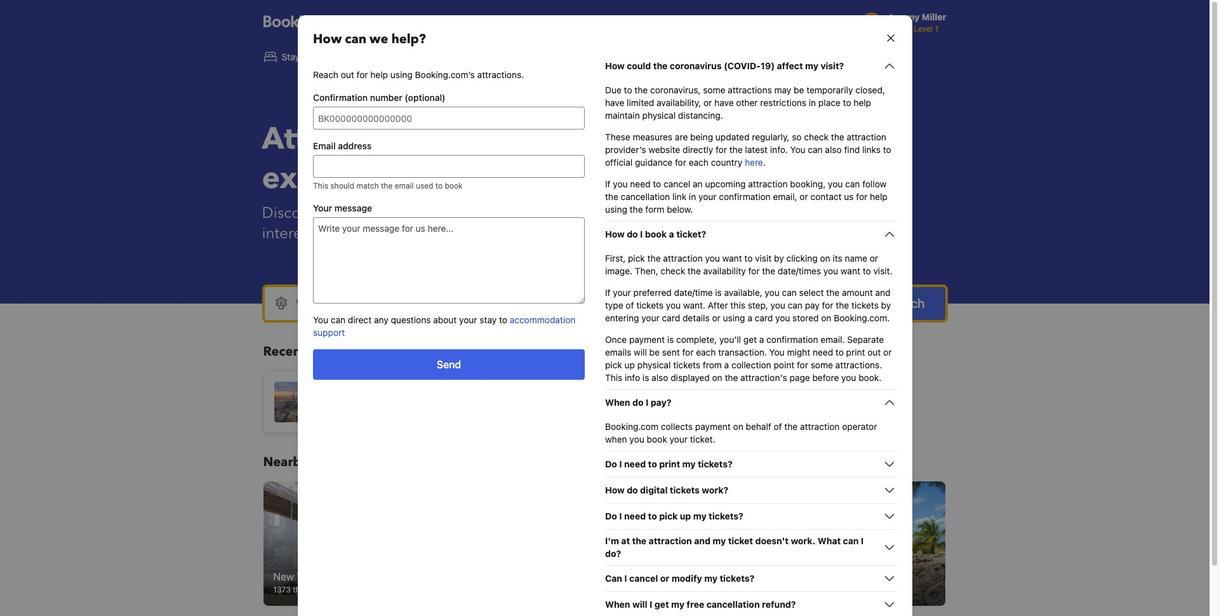 Task type: describe. For each thing, give the bounding box(es) containing it.
at
[[621, 535, 630, 546]]

pay
[[805, 300, 820, 311]]

for inside first, pick the attraction you want to visit by clicking on its name or image. then, check the availability for the date/times you want to visit.
[[748, 265, 760, 276]]

recent
[[263, 343, 306, 360]]

below.
[[667, 204, 693, 215]]

how for how could the coronavirus (covid-19) affect my visit?
[[605, 60, 624, 71]]

if your preferred date/time is available, you can select the amount and type of tickets you want. after this step, you can pay for the tickets by entering your card details or using a card you stored on booking.com.
[[605, 287, 891, 323]]

tickets? for can i cancel or modify my tickets?
[[720, 573, 754, 584]]

here .
[[745, 157, 765, 168]]

Your message text field
[[313, 217, 585, 304]]

my down work?
[[693, 511, 706, 521]]

is inside if your preferred date/time is available, you can select the amount and type of tickets you want. after this step, you can pay for the tickets by entering your card details or using a card you stored on booking.com.
[[715, 287, 722, 298]]

should
[[330, 181, 354, 191]]

direct
[[348, 314, 371, 325]]

destinations
[[312, 453, 387, 471]]

tickets down preferred
[[636, 300, 663, 311]]

a right from
[[724, 359, 729, 370]]

my left free
[[671, 599, 684, 610]]

need for do i need to print my tickets?
[[624, 459, 646, 469]]

211
[[735, 585, 747, 594]]

for inside if you need to cancel an upcoming attraction booking, you can follow the cancellation link in your confirmation email, or contact us for help using the form below.
[[856, 191, 867, 202]]

distancing.
[[678, 110, 723, 121]]

country
[[711, 157, 742, 168]]

the inside "dropdown button"
[[653, 60, 667, 71]]

las vegas image
[[494, 481, 715, 606]]

to inside do i need to print my tickets? dropdown button
[[648, 459, 657, 469]]

new york 1373 things to do
[[273, 571, 336, 594]]

your left stay
[[459, 314, 477, 325]]

nearby
[[263, 453, 309, 471]]

email.
[[820, 334, 845, 345]]

how could the coronavirus (covid-19) affect my visit? element
[[605, 74, 897, 216]]

things for york
[[293, 585, 315, 594]]

Email address email field
[[313, 155, 585, 178]]

taxis
[[717, 51, 736, 62]]

i'm at the attraction and my ticket doesn't work. what can i do? button
[[605, 535, 897, 560]]

follow
[[862, 178, 886, 189]]

help inside if you need to cancel an upcoming attraction booking, you can follow the cancellation link in your confirmation email, or contact us for help using the form below.
[[870, 191, 887, 202]]

step,
[[748, 300, 768, 311]]

complete,
[[676, 334, 717, 345]]

stay
[[479, 314, 496, 325]]

first,
[[605, 253, 625, 264]]

how for how can we help?
[[313, 30, 342, 48]]

work.
[[791, 535, 815, 546]]

when for when will i get my free cancellation refund?
[[605, 599, 630, 610]]

help inside due to the coronavirus, some attractions may be temporarily closed, have limited availability, or have other restrictions in place to help maintain physical distancing.
[[853, 97, 871, 108]]

these
[[605, 131, 630, 142]]

cancel inside if you need to cancel an upcoming attraction booking, you can follow the cancellation link in your confirmation email, or contact us for help using the form below.
[[663, 178, 690, 189]]

find
[[844, 144, 860, 155]]

details
[[682, 312, 710, 323]]

for up country
[[715, 144, 727, 155]]

your message
[[313, 203, 372, 213]]

might
[[787, 347, 810, 358]]

pay?
[[650, 397, 671, 408]]

how do digital tickets work? button
[[605, 483, 897, 498]]

before
[[812, 372, 839, 383]]

you for these measures are being updated regularly, so check the attraction provider's website directly for the latest info. you can also find links to official guidance for each country
[[790, 144, 805, 155]]

how can we help?
[[313, 30, 426, 48]]

on inside first, pick the attraction you want to visit by clicking on its name or image. then, check the availability for the date/times you want to visit.
[[820, 253, 830, 264]]

interests
[[262, 223, 320, 244]]

the inside booking.com collects payment on behalf of the attraction operator when you book your ticket.
[[784, 421, 798, 432]]

each inside once payment is complete, you'll get a confirmation email. separate emails will be sent for each transaction. you might need to print out or pick up physical tickets from a collection point for some attractions. this info is also displayed on the attraction's page before you book.
[[696, 347, 716, 358]]

guidance
[[635, 157, 672, 168]]

booking.com's
[[415, 69, 475, 80]]

i inside when do i pay? dropdown button
[[646, 397, 648, 408]]

recent searches
[[263, 343, 362, 360]]

pick inside dropdown button
[[659, 511, 678, 521]]

for down complete,
[[682, 347, 693, 358]]

the down amount
[[836, 300, 849, 311]]

tickets? inside dropdown button
[[709, 511, 743, 521]]

do i need to print my tickets? button
[[605, 457, 897, 472]]

things for west
[[749, 585, 771, 594]]

you can direct any questions about your stay to
[[313, 314, 510, 325]]

will inside dropdown button
[[632, 599, 647, 610]]

attraction's
[[740, 372, 787, 383]]

need inside once payment is complete, you'll get a confirmation email. separate emails will be sent for each transaction. you might need to print out or pick up physical tickets from a collection point for some attractions. this info is also displayed on the attraction's page before you book.
[[813, 347, 833, 358]]

to inside the this should match the email used to book alert
[[435, 181, 442, 191]]

date/times
[[778, 265, 821, 276]]

your inside if you need to cancel an upcoming attraction booking, you can follow the cancellation link in your confirmation email, or contact us for help using the form below.
[[698, 191, 716, 202]]

print inside once payment is complete, you'll get a confirmation email. separate emails will be sent for each transaction. you might need to print out or pick up physical tickets from a collection point for some attractions. this info is also displayed on the attraction's page before you book.
[[846, 347, 865, 358]]

name
[[845, 253, 867, 264]]

key for key west 211 things to do
[[735, 571, 752, 582]]

check inside first, pick the attraction you want to visit by clicking on its name or image. then, check the availability for the date/times you want to visit.
[[660, 265, 685, 276]]

do inside the new york 1373 things to do
[[327, 585, 336, 594]]

west for key west
[[578, 384, 603, 395]]

booking.com image
[[263, 15, 355, 30]]

available,
[[724, 287, 762, 298]]

of inside if your preferred date/time is available, you can select the amount and type of tickets you want. after this step, you can pay for the tickets by entering your card details or using a card you stored on booking.com.
[[626, 300, 634, 311]]

work?
[[702, 485, 728, 495]]

can left select
[[782, 287, 797, 298]]

my inside "dropdown button"
[[805, 60, 818, 71]]

you left the want.
[[666, 300, 681, 311]]

confirmation
[[313, 92, 367, 103]]

for inside if your preferred date/time is available, you can select the amount and type of tickets you want. after this step, you can pay for the tickets by entering your card details or using a card you stored on booking.com.
[[822, 300, 833, 311]]

0 vertical spatial using
[[390, 69, 412, 80]]

for down website
[[675, 157, 686, 168]]

i inside the can i cancel or modify my tickets? dropdown button
[[624, 573, 627, 584]]

confirmation inside once payment is complete, you'll get a confirmation email. separate emails will be sent for each transaction. you might need to print out or pick up physical tickets from a collection point for some attractions. this info is also displayed on the attraction's page before you book.
[[766, 334, 818, 345]]

0 horizontal spatial out
[[341, 69, 354, 80]]

1 card from the left
[[662, 312, 680, 323]]

can up stored
[[788, 300, 802, 311]]

get inside once payment is complete, you'll get a confirmation email. separate emails will be sent for each transaction. you might need to print out or pick up physical tickets from a collection point for some attractions. this info is also displayed on the attraction's page before you book.
[[743, 334, 757, 345]]

1 vertical spatial want
[[840, 265, 860, 276]]

attraction inside first, pick the attraction you want to visit by clicking on its name or image. then, check the availability for the date/times you want to visit.
[[663, 253, 703, 264]]

attraction inside these measures are being updated regularly, so check the attraction provider's website directly for the latest info. you can also find links to official guidance for each country
[[847, 131, 886, 142]]

when for when do i pay?
[[605, 397, 630, 408]]

how can we help? dialog
[[282, 0, 928, 616]]

the down updated
[[729, 144, 743, 155]]

cancellation inside if you need to cancel an upcoming attraction booking, you can follow the cancellation link in your confirmation email, or contact us for help using the form below.
[[621, 191, 670, 202]]

0 vertical spatial help
[[370, 69, 388, 80]]

match inside attractions, activities, and experiences discover new attractions and experiences to match your interests and travel style
[[572, 203, 615, 224]]

visit
[[755, 253, 772, 264]]

the down official
[[605, 191, 618, 202]]

to inside once payment is complete, you'll get a confirmation email. separate emails will be sent for each transaction. you might need to print out or pick up physical tickets from a collection point for some attractions. this info is also displayed on the attraction's page before you book.
[[835, 347, 844, 358]]

behalf
[[746, 421, 771, 432]]

the up date/time
[[687, 265, 701, 276]]

by inside first, pick the attraction you want to visit by clicking on its name or image. then, check the availability for the date/times you want to visit.
[[774, 253, 784, 264]]

payment inside booking.com collects payment on behalf of the attraction operator when you book your ticket.
[[695, 421, 731, 432]]

do for do i need to print my tickets?
[[605, 459, 617, 469]]

0 horizontal spatial attractions.
[[477, 69, 524, 80]]

a inside dropdown button
[[669, 229, 674, 239]]

updated
[[715, 131, 749, 142]]

to inside if you need to cancel an upcoming attraction booking, you can follow the cancellation link in your confirmation email, or contact us for help using the form below.
[[653, 178, 661, 189]]

info.
[[770, 144, 788, 155]]

key west link
[[496, 371, 714, 433]]

maintain
[[605, 110, 640, 121]]

any
[[374, 314, 388, 325]]

how do i book a ticket?
[[605, 229, 706, 239]]

help?
[[391, 30, 426, 48]]

physical inside due to the coronavirus, some attractions may be temporarily closed, have limited availability, or have other restrictions in place to help maintain physical distancing.
[[642, 110, 676, 121]]

attractions link
[[570, 43, 655, 71]]

discover
[[262, 203, 323, 224]]

do i need to print my tickets?
[[605, 459, 732, 469]]

support
[[313, 327, 345, 338]]

or inside the can i cancel or modify my tickets? dropdown button
[[660, 573, 669, 584]]

preferred
[[633, 287, 672, 298]]

get inside dropdown button
[[654, 599, 669, 610]]

booking,
[[790, 178, 825, 189]]

coronavirus,
[[650, 84, 700, 95]]

message
[[334, 203, 372, 213]]

19)
[[760, 60, 775, 71]]

when will i get my free cancellation refund? button
[[605, 597, 897, 612]]

attraction inside i'm at the attraction and my ticket doesn't work. what can i do?
[[649, 535, 692, 546]]

on inside if your preferred date/time is available, you can select the amount and type of tickets you want. after this step, you can pay for the tickets by entering your card details or using a card you stored on booking.com.
[[821, 312, 831, 323]]

after
[[708, 300, 728, 311]]

book inside alert
[[445, 181, 462, 191]]

your inside booking.com collects payment on behalf of the attraction operator when you book your ticket.
[[669, 434, 687, 445]]

this inside alert
[[313, 181, 328, 191]]

key for key west
[[558, 384, 576, 395]]

your up type
[[613, 287, 631, 298]]

do for pay?
[[632, 397, 643, 408]]

nearby destinations
[[263, 453, 387, 471]]

1 vertical spatial you
[[313, 314, 328, 325]]

may
[[774, 84, 791, 95]]

using inside if your preferred date/time is available, you can select the amount and type of tickets you want. after this step, you can pay for the tickets by entering your card details or using a card you stored on booking.com.
[[723, 312, 745, 323]]

or inside if your preferred date/time is available, you can select the amount and type of tickets you want. after this step, you can pay for the tickets by entering your card details or using a card you stored on booking.com.
[[712, 312, 720, 323]]

by inside if your preferred date/time is available, you can select the amount and type of tickets you want. after this step, you can pay for the tickets by entering your card details or using a card you stored on booking.com.
[[881, 300, 891, 311]]

used
[[416, 181, 433, 191]]

on inside once payment is complete, you'll get a confirmation email. separate emails will be sent for each transaction. you might need to print out or pick up physical tickets from a collection point for some attractions. this info is also displayed on the attraction's page before you book.
[[712, 372, 722, 383]]

can up support at the bottom of page
[[330, 314, 345, 325]]

the right select
[[826, 287, 839, 298]]

i inside i'm at the attraction and my ticket doesn't work. what can i do?
[[861, 535, 864, 546]]

pick inside once payment is complete, you'll get a confirmation email. separate emails will be sent for each transaction. you might need to print out or pick up physical tickets from a collection point for some attractions. this info is also displayed on the attraction's page before you book.
[[605, 359, 622, 370]]

how for how do digital tickets work?
[[605, 485, 624, 495]]

to inside do i need to pick up my tickets? dropdown button
[[648, 511, 657, 521]]

limited
[[627, 97, 654, 108]]

transaction.
[[718, 347, 767, 358]]

the inside alert
[[381, 181, 392, 191]]

can
[[605, 573, 622, 584]]

or inside first, pick the attraction you want to visit by clicking on its name or image. then, check the availability for the date/times you want to visit.
[[870, 253, 878, 264]]

of inside booking.com collects payment on behalf of the attraction operator when you book your ticket.
[[774, 421, 782, 432]]

are
[[675, 131, 688, 142]]

be inside once payment is complete, you'll get a confirmation email. separate emails will be sent for each transaction. you might need to print out or pick up physical tickets from a collection point for some attractions. this info is also displayed on the attraction's page before you book.
[[649, 347, 660, 358]]

airport taxis
[[686, 51, 736, 62]]

tickets inside how do digital tickets work? dropdown button
[[670, 485, 700, 495]]

when do i pay? button
[[605, 395, 897, 410]]

your down preferred
[[641, 312, 659, 323]]

do i need to pick up my tickets? button
[[605, 509, 897, 524]]

or inside once payment is complete, you'll get a confirmation email. separate emails will be sent for each transaction. you might need to print out or pick up physical tickets from a collection point for some attractions. this info is also displayed on the attraction's page before you book.
[[883, 347, 892, 358]]

ticket.
[[690, 434, 715, 445]]

affect
[[777, 60, 803, 71]]

the inside i'm at the attraction and my ticket doesn't work. what can i do?
[[632, 535, 646, 546]]

email,
[[773, 191, 797, 202]]

collects
[[661, 421, 693, 432]]

stays link
[[253, 43, 315, 71]]

to inside the key west 211 things to do
[[773, 585, 781, 594]]

the up then, at the right of the page
[[647, 253, 661, 264]]

i inside when will i get my free cancellation refund? dropdown button
[[649, 599, 652, 610]]

free
[[686, 599, 704, 610]]

0 horizontal spatial is
[[642, 372, 649, 383]]

you left stored
[[775, 312, 790, 323]]

the up find
[[831, 131, 844, 142]]

0 horizontal spatial experiences
[[262, 158, 442, 199]]

key west
[[558, 384, 603, 395]]

form
[[645, 204, 664, 215]]

you down official
[[613, 178, 628, 189]]

how for how do i book a ticket?
[[605, 229, 624, 239]]

can left we on the top left
[[345, 30, 366, 48]]

stays
[[282, 51, 304, 62]]

from
[[703, 359, 722, 370]]

measures
[[633, 131, 672, 142]]

the down visit
[[762, 265, 775, 276]]

restrictions
[[760, 97, 806, 108]]

using inside if you need to cancel an upcoming attraction booking, you can follow the cancellation link in your confirmation email, or contact us for help using the form below.
[[605, 204, 627, 215]]

up inside dropdown button
[[680, 511, 691, 521]]

the inside once payment is complete, you'll get a confirmation email. separate emails will be sent for each transaction. you might need to print out or pick up physical tickets from a collection point for some attractions. this info is also displayed on the attraction's page before you book.
[[725, 372, 738, 383]]

you up contact
[[828, 178, 843, 189]]

attraction inside if you need to cancel an upcoming attraction booking, you can follow the cancellation link in your confirmation email, or contact us for help using the form below.
[[748, 178, 788, 189]]

search
[[885, 296, 925, 311]]

in inside if you need to cancel an upcoming attraction booking, you can follow the cancellation link in your confirmation email, or contact us for help using the form below.
[[689, 191, 696, 202]]

emails
[[605, 347, 631, 358]]



Task type: locate. For each thing, give the bounding box(es) containing it.
pick up then, at the right of the page
[[628, 253, 645, 264]]

booking.com.
[[834, 312, 890, 323]]

0 horizontal spatial want
[[722, 253, 742, 264]]

also
[[825, 144, 842, 155], [651, 372, 668, 383]]

other
[[736, 97, 758, 108]]

the down collection
[[725, 372, 738, 383]]

you up point
[[769, 347, 784, 358]]

1 vertical spatial this
[[605, 372, 622, 383]]

0 horizontal spatial have
[[605, 97, 624, 108]]

a left "ticket?"
[[669, 229, 674, 239]]

or down booking,
[[800, 191, 808, 202]]

1 horizontal spatial cancellation
[[706, 599, 760, 610]]

or left the "modify"
[[660, 573, 669, 584]]

using down this
[[723, 312, 745, 323]]

0 vertical spatial out
[[341, 69, 354, 80]]

number
[[370, 92, 402, 103]]

in left place
[[809, 97, 816, 108]]

my right the "modify"
[[704, 573, 717, 584]]

i inside do i need to print my tickets? dropdown button
[[619, 459, 622, 469]]

searches
[[309, 343, 362, 360]]

1 horizontal spatial is
[[667, 334, 674, 345]]

2 vertical spatial is
[[642, 372, 649, 383]]

do inside the key west 211 things to do
[[783, 585, 792, 594]]

separate
[[847, 334, 884, 345]]

1 vertical spatial some
[[811, 359, 833, 370]]

you for once payment is complete, you'll get a confirmation email. separate emails will be sent for each transaction. you might need to print out or pick up physical tickets from a collection point for some attractions. this info is also displayed on the attraction's page before you book.
[[769, 347, 784, 358]]

could
[[627, 60, 651, 71]]

get up transaction.
[[743, 334, 757, 345]]

cancellation down 211
[[706, 599, 760, 610]]

1 vertical spatial experiences
[[466, 203, 550, 224]]

my inside i'm at the attraction and my ticket doesn't work. what can i do?
[[712, 535, 726, 546]]

i right can
[[624, 573, 627, 584]]

if up type
[[605, 287, 610, 298]]

what
[[818, 535, 841, 546]]

0 horizontal spatial in
[[689, 191, 696, 202]]

do i need to pick up my tickets?
[[605, 511, 743, 521]]

2 vertical spatial book
[[647, 434, 667, 445]]

print inside dropdown button
[[659, 459, 680, 469]]

be right may
[[794, 84, 804, 95]]

tickets up booking.com.
[[851, 300, 879, 311]]

1 horizontal spatial payment
[[695, 421, 731, 432]]

0 vertical spatial of
[[626, 300, 634, 311]]

match right should
[[356, 181, 379, 191]]

confirmation
[[719, 191, 770, 202], [766, 334, 818, 345]]

i
[[640, 229, 643, 239], [646, 397, 648, 408], [619, 459, 622, 469], [619, 511, 622, 521], [861, 535, 864, 546], [624, 573, 627, 584], [649, 599, 652, 610]]

cancel inside the can i cancel or modify my tickets? dropdown button
[[629, 573, 658, 584]]

also inside once payment is complete, you'll get a confirmation email. separate emails will be sent for each transaction. you might need to print out or pick up physical tickets from a collection point for some attractions. this info is also displayed on the attraction's page before you book.
[[651, 372, 668, 383]]

search button
[[865, 287, 945, 320]]

1 do from the top
[[605, 459, 617, 469]]

2 card from the left
[[755, 312, 773, 323]]

or inside if you need to cancel an upcoming attraction booking, you can follow the cancellation link in your confirmation email, or contact us for help using the form below.
[[800, 191, 808, 202]]

you inside these measures are being updated regularly, so check the attraction provider's website directly for the latest info. you can also find links to official guidance for each country
[[790, 144, 805, 155]]

1 horizontal spatial be
[[794, 84, 804, 95]]

1 vertical spatial pick
[[605, 359, 622, 370]]

email
[[394, 181, 413, 191]]

on
[[820, 253, 830, 264], [821, 312, 831, 323], [712, 372, 722, 383], [733, 421, 743, 432]]

for up page
[[797, 359, 808, 370]]

each
[[689, 157, 708, 168], [696, 347, 716, 358]]

attraction inside booking.com collects payment on behalf of the attraction operator when you book your ticket.
[[800, 421, 840, 432]]

how could the coronavirus (covid-19) affect my visit? button
[[605, 58, 897, 74]]

tickets inside once payment is complete, you'll get a confirmation email. separate emails will be sent for each transaction. you might need to print out or pick up physical tickets from a collection point for some attractions. this info is also displayed on the attraction's page before you book.
[[673, 359, 700, 370]]

by
[[774, 253, 784, 264], [881, 300, 891, 311]]

the inside due to the coronavirus, some attractions may be temporarily closed, have limited availability, or have other restrictions in place to help maintain physical distancing.
[[634, 84, 648, 95]]

availability,
[[656, 97, 701, 108]]

type
[[605, 300, 623, 311]]

attraction left operator
[[800, 421, 840, 432]]

you down the booking.com
[[629, 434, 644, 445]]

0 horizontal spatial get
[[654, 599, 669, 610]]

1 vertical spatial if
[[605, 287, 610, 298]]

cancel
[[663, 178, 690, 189], [629, 573, 658, 584]]

0 vertical spatial tickets?
[[698, 459, 732, 469]]

can inside i'm at the attraction and my ticket doesn't work. what can i do?
[[843, 535, 859, 546]]

1 horizontal spatial check
[[804, 131, 829, 142]]

0 vertical spatial cancel
[[663, 178, 690, 189]]

your down an
[[698, 191, 716, 202]]

1 vertical spatial book
[[645, 229, 667, 239]]

want up availability
[[722, 253, 742, 264]]

2 when from the top
[[605, 599, 630, 610]]

pick inside first, pick the attraction you want to visit by clicking on its name or image. then, check the availability for the date/times you want to visit.
[[628, 253, 645, 264]]

will inside once payment is complete, you'll get a confirmation email. separate emails will be sent for each transaction. you might need to print out or pick up physical tickets from a collection point for some attractions. this info is also displayed on the attraction's page before you book.
[[634, 347, 647, 358]]

travel
[[355, 223, 393, 244]]

0 vertical spatial experiences
[[262, 158, 442, 199]]

book down 'form'
[[645, 229, 667, 239]]

i inside how do i book a ticket? dropdown button
[[640, 229, 643, 239]]

attractions down this should match the email used to book
[[359, 203, 431, 224]]

is up after
[[715, 287, 722, 298]]

your
[[313, 203, 332, 213]]

0 vertical spatial by
[[774, 253, 784, 264]]

0 vertical spatial is
[[715, 287, 722, 298]]

my left visit?
[[805, 60, 818, 71]]

0 horizontal spatial by
[[774, 253, 784, 264]]

1 if from the top
[[605, 178, 610, 189]]

1 vertical spatial is
[[667, 334, 674, 345]]

need inside dropdown button
[[624, 511, 646, 521]]

0 horizontal spatial card
[[662, 312, 680, 323]]

need for if you need to cancel an upcoming attraction booking, you can follow the cancellation link in your confirmation email, or contact us for help using the form below.
[[630, 178, 650, 189]]

0 vertical spatial want
[[722, 253, 742, 264]]

attractions. inside once payment is complete, you'll get a confirmation email. separate emails will be sent for each transaction. you might need to print out or pick up physical tickets from a collection point for some attractions. this info is also displayed on the attraction's page before you book.
[[835, 359, 882, 370]]

0 horizontal spatial of
[[626, 300, 634, 311]]

a inside if your preferred date/time is available, you can select the amount and type of tickets you want. after this step, you can pay for the tickets by entering your card details or using a card you stored on booking.com.
[[747, 312, 752, 323]]

physical down limited
[[642, 110, 676, 121]]

tickets? for do i need to print my tickets?
[[698, 459, 732, 469]]

will down can i cancel or modify my tickets?
[[632, 599, 647, 610]]

my
[[805, 60, 818, 71], [682, 459, 695, 469], [693, 511, 706, 521], [712, 535, 726, 546], [704, 573, 717, 584], [671, 599, 684, 610]]

physical down the 'sent'
[[637, 359, 671, 370]]

do down when
[[605, 459, 617, 469]]

0 vertical spatial cancellation
[[621, 191, 670, 202]]

attractions. up book.
[[835, 359, 882, 370]]

you down 'its' in the top of the page
[[823, 265, 838, 276]]

1 horizontal spatial some
[[811, 359, 833, 370]]

accommodation support
[[313, 314, 575, 338]]

0 vertical spatial get
[[743, 334, 757, 345]]

up inside once payment is complete, you'll get a confirmation email. separate emails will be sent for each transaction. you might need to print out or pick up physical tickets from a collection point for some attractions. this info is also displayed on the attraction's page before you book.
[[624, 359, 635, 370]]

these measures are being updated regularly, so check the attraction provider's website directly for the latest info. you can also find links to official guidance for each country
[[605, 131, 891, 168]]

by up booking.com.
[[881, 300, 891, 311]]

2 vertical spatial tickets?
[[720, 573, 754, 584]]

how up the first,
[[605, 229, 624, 239]]

do inside do i need to pick up my tickets? dropdown button
[[605, 511, 617, 521]]

1 vertical spatial key
[[735, 571, 752, 582]]

have down 'due'
[[605, 97, 624, 108]]

can i cancel or modify my tickets? button
[[605, 571, 897, 586]]

1 vertical spatial help
[[853, 97, 871, 108]]

i down can i cancel or modify my tickets?
[[649, 599, 652, 610]]

get
[[743, 334, 757, 345], [654, 599, 669, 610]]

this should match the email used to book alert
[[313, 180, 585, 192]]

0 horizontal spatial print
[[659, 459, 680, 469]]

do right 1373
[[327, 585, 336, 594]]

email
[[313, 140, 335, 151]]

0 vertical spatial payment
[[629, 334, 665, 345]]

2 vertical spatial you
[[769, 347, 784, 358]]

each up from
[[696, 347, 716, 358]]

1 vertical spatial get
[[654, 599, 669, 610]]

you up availability
[[705, 253, 720, 264]]

ticket?
[[676, 229, 706, 239]]

when up the booking.com
[[605, 397, 630, 408]]

can inside these measures are being updated regularly, so check the attraction provider's website directly for the latest info. you can also find links to official guidance for each country
[[808, 144, 823, 155]]

physical inside once payment is complete, you'll get a confirmation email. separate emails will be sent for each transaction. you might need to print out or pick up physical tickets from a collection point for some attractions. this info is also displayed on the attraction's page before you book.
[[637, 359, 671, 370]]

if inside if you need to cancel an upcoming attraction booking, you can follow the cancellation link in your confirmation email, or contact us for help using the form below.
[[605, 178, 610, 189]]

0 vertical spatial pick
[[628, 253, 645, 264]]

how do i book a ticket? element
[[605, 242, 897, 384]]

can inside if you need to cancel an upcoming attraction booking, you can follow the cancellation link in your confirmation email, or contact us for help using the form below.
[[845, 178, 860, 189]]

you right step,
[[770, 300, 785, 311]]

need for do i need to pick up my tickets?
[[624, 511, 646, 521]]

send button
[[313, 349, 585, 380]]

how do digital tickets work?
[[605, 485, 728, 495]]

do for do i need to pick up my tickets?
[[605, 511, 617, 521]]

book inside dropdown button
[[645, 229, 667, 239]]

tickets
[[636, 300, 663, 311], [851, 300, 879, 311], [673, 359, 700, 370], [670, 485, 700, 495]]

0 horizontal spatial attractions
[[359, 203, 431, 224]]

(optional)
[[404, 92, 445, 103]]

things down york
[[293, 585, 315, 594]]

0 vertical spatial match
[[356, 181, 379, 191]]

2 vertical spatial pick
[[659, 511, 678, 521]]

when
[[605, 397, 630, 408], [605, 599, 630, 610]]

tickets? up 211
[[720, 573, 754, 584]]

you up step,
[[765, 287, 779, 298]]

i down when
[[619, 459, 622, 469]]

Confirmation number (optional) text field
[[313, 107, 585, 130]]

1 vertical spatial also
[[651, 372, 668, 383]]

in inside due to the coronavirus, some attractions may be temporarily closed, have limited availability, or have other restrictions in place to help maintain physical distancing.
[[809, 97, 816, 108]]

on right stored
[[821, 312, 831, 323]]

things inside the new york 1373 things to do
[[293, 585, 315, 594]]

so
[[792, 131, 802, 142]]

0 horizontal spatial cancel
[[629, 573, 658, 584]]

or inside due to the coronavirus, some attractions may be temporarily closed, have limited availability, or have other restrictions in place to help maintain physical distancing.
[[703, 97, 712, 108]]

send
[[437, 359, 461, 370]]

0 vertical spatial in
[[809, 97, 816, 108]]

1 vertical spatial cancel
[[629, 573, 658, 584]]

if for if you need to cancel an upcoming attraction booking, you can follow the cancellation link in your confirmation email, or contact us for help using the form below.
[[605, 178, 610, 189]]

0 vertical spatial if
[[605, 178, 610, 189]]

1 horizontal spatial card
[[755, 312, 773, 323]]

0 horizontal spatial payment
[[629, 334, 665, 345]]

tickets? down work?
[[709, 511, 743, 521]]

help
[[370, 69, 388, 80], [853, 97, 871, 108], [870, 191, 887, 202]]

0 vertical spatial print
[[846, 347, 865, 358]]

modify
[[671, 573, 702, 584]]

1 vertical spatial using
[[605, 204, 627, 215]]

0 vertical spatial key
[[558, 384, 576, 395]]

latest
[[745, 144, 768, 155]]

to inside these measures are being updated regularly, so check the attraction provider's website directly for the latest info. you can also find links to official guidance for each country
[[883, 144, 891, 155]]

this
[[313, 181, 328, 191], [605, 372, 622, 383]]

card down step,
[[755, 312, 773, 323]]

when down can
[[605, 599, 630, 610]]

0 horizontal spatial some
[[703, 84, 725, 95]]

1 horizontal spatial attractions
[[728, 84, 772, 95]]

how do i book a ticket? button
[[605, 227, 897, 242]]

0 vertical spatial up
[[624, 359, 635, 370]]

the right behalf
[[784, 421, 798, 432]]

then,
[[635, 265, 658, 276]]

1 horizontal spatial print
[[846, 347, 865, 358]]

page
[[789, 372, 810, 383]]

0 vertical spatial west
[[578, 384, 603, 395]]

some down how could the coronavirus (covid-19) affect my visit?
[[703, 84, 725, 95]]

attractions inside due to the coronavirus, some attractions may be temporarily closed, have limited availability, or have other restrictions in place to help maintain physical distancing.
[[728, 84, 772, 95]]

1 vertical spatial physical
[[637, 359, 671, 370]]

want
[[722, 253, 742, 264], [840, 265, 860, 276]]

out
[[341, 69, 354, 80], [867, 347, 881, 358]]

and inside i'm at the attraction and my ticket doesn't work. what can i do?
[[694, 535, 710, 546]]

new york image
[[263, 481, 484, 606]]

1 horizontal spatial have
[[714, 97, 734, 108]]

1373
[[273, 585, 291, 594]]

or up distancing.
[[703, 97, 712, 108]]

1 horizontal spatial this
[[605, 372, 622, 383]]

using up number
[[390, 69, 412, 80]]

do for tickets
[[627, 485, 638, 495]]

1 vertical spatial confirmation
[[766, 334, 818, 345]]

your inside attractions, activities, and experiences discover new attractions and experiences to match your interests and travel style
[[618, 203, 650, 224]]

some inside once payment is complete, you'll get a confirmation email. separate emails will be sent for each transaction. you might need to print out or pick up physical tickets from a collection point for some attractions. this info is also displayed on the attraction's page before you book.
[[811, 359, 833, 370]]

1 vertical spatial be
[[649, 347, 660, 358]]

book down collects in the bottom of the page
[[647, 434, 667, 445]]

you left book.
[[841, 372, 856, 383]]

0 vertical spatial each
[[689, 157, 708, 168]]

visit.
[[873, 265, 892, 276]]

2 horizontal spatial pick
[[659, 511, 678, 521]]

style
[[397, 223, 428, 244]]

can up us
[[845, 178, 860, 189]]

a up transaction.
[[759, 334, 764, 345]]

to inside the new york 1373 things to do
[[317, 585, 324, 594]]

0 vertical spatial this
[[313, 181, 328, 191]]

2 do from the top
[[605, 511, 617, 521]]

attractions inside attractions, activities, and experiences discover new attractions and experiences to match your interests and travel style
[[359, 203, 431, 224]]

some up before
[[811, 359, 833, 370]]

also inside these measures are being updated regularly, so check the attraction provider's website directly for the latest info. you can also find links to official guidance for each country
[[825, 144, 842, 155]]

attraction up "email," on the top right
[[748, 178, 788, 189]]

collection
[[731, 359, 771, 370]]

1 horizontal spatial cancel
[[663, 178, 690, 189]]

you inside once payment is complete, you'll get a confirmation email. separate emails will be sent for each transaction. you might need to print out or pick up physical tickets from a collection point for some attractions. this info is also displayed on the attraction's page before you book.
[[769, 347, 784, 358]]

can right what
[[843, 535, 859, 546]]

info
[[625, 372, 640, 383]]

payment inside once payment is complete, you'll get a confirmation email. separate emails will be sent for each transaction. you might need to print out or pick up physical tickets from a collection point for some attractions. this info is also displayed on the attraction's page before you book.
[[629, 334, 665, 345]]

need inside if you need to cancel an upcoming attraction booking, you can follow the cancellation link in your confirmation email, or contact us for help using the form below.
[[630, 178, 650, 189]]

need up at
[[624, 511, 646, 521]]

attraction down do i need to pick up my tickets?
[[649, 535, 692, 546]]

1 vertical spatial match
[[572, 203, 615, 224]]

confirmation inside if you need to cancel an upcoming attraction booking, you can follow the cancellation link in your confirmation email, or contact us for help using the form below.
[[719, 191, 770, 202]]

help down follow
[[870, 191, 887, 202]]

the left 'form'
[[629, 204, 643, 215]]

need down the email.
[[813, 347, 833, 358]]

can up booking,
[[808, 144, 823, 155]]

key
[[558, 384, 576, 395], [735, 571, 752, 582]]

displayed
[[671, 372, 710, 383]]

be
[[794, 84, 804, 95], [649, 347, 660, 358]]

2 have from the left
[[714, 97, 734, 108]]

will right emails
[[634, 347, 647, 358]]

book down email address email field
[[445, 181, 462, 191]]

here
[[745, 157, 763, 168]]

is
[[715, 287, 722, 298], [667, 334, 674, 345], [642, 372, 649, 383]]

contact
[[810, 191, 842, 202]]

or down separate
[[883, 347, 892, 358]]

0 vertical spatial some
[[703, 84, 725, 95]]

book inside booking.com collects payment on behalf of the attraction operator when you book your ticket.
[[647, 434, 667, 445]]

the
[[653, 60, 667, 71], [634, 84, 648, 95], [831, 131, 844, 142], [729, 144, 743, 155], [381, 181, 392, 191], [605, 191, 618, 202], [629, 204, 643, 215], [647, 253, 661, 264], [687, 265, 701, 276], [762, 265, 775, 276], [826, 287, 839, 298], [836, 300, 849, 311], [725, 372, 738, 383], [784, 421, 798, 432], [632, 535, 646, 546]]

your up "how do i book a ticket?"
[[618, 203, 650, 224]]

0 vertical spatial book
[[445, 181, 462, 191]]

paris link
[[263, 371, 481, 433]]

of right behalf
[[774, 421, 782, 432]]

my down ticket.
[[682, 459, 695, 469]]

2 things from the left
[[749, 585, 771, 594]]

1 things from the left
[[293, 585, 315, 594]]

payment up ticket.
[[695, 421, 731, 432]]

1 vertical spatial tickets?
[[709, 511, 743, 521]]

key inside the key west 211 things to do
[[735, 571, 752, 582]]

1 vertical spatial cancellation
[[706, 599, 760, 610]]

1 vertical spatial up
[[680, 511, 691, 521]]

some inside due to the coronavirus, some attractions may be temporarily closed, have limited availability, or have other restrictions in place to help maintain physical distancing.
[[703, 84, 725, 95]]

and inside if your preferred date/time is available, you can select the amount and type of tickets you want. after this step, you can pay for the tickets by entering your card details or using a card you stored on booking.com.
[[875, 287, 890, 298]]

1 when from the top
[[605, 397, 630, 408]]

if for if your preferred date/time is available, you can select the amount and type of tickets you want. after this step, you can pay for the tickets by entering your card details or using a card you stored on booking.com.
[[605, 287, 610, 298]]

0 horizontal spatial also
[[651, 372, 668, 383]]

west for key west 211 things to do
[[755, 571, 778, 582]]

reach
[[313, 69, 338, 80]]

1 horizontal spatial match
[[572, 203, 615, 224]]

0 vertical spatial when
[[605, 397, 630, 408]]

1 horizontal spatial experiences
[[466, 203, 550, 224]]

to inside attractions, activities, and experiences discover new attractions and experiences to match your interests and travel style
[[554, 203, 568, 224]]

you'll
[[719, 334, 741, 345]]

links
[[862, 144, 881, 155]]

2 horizontal spatial you
[[790, 144, 805, 155]]

2 if from the top
[[605, 287, 610, 298]]

you inside once payment is complete, you'll get a confirmation email. separate emails will be sent for each transaction. you might need to print out or pick up physical tickets from a collection point for some attractions. this info is also displayed on the attraction's page before you book.
[[841, 372, 856, 383]]

1 horizontal spatial you
[[769, 347, 784, 358]]

need
[[630, 178, 650, 189], [813, 347, 833, 358], [624, 459, 646, 469], [624, 511, 646, 521]]

1 vertical spatial print
[[659, 459, 680, 469]]

help down closed, in the top right of the page
[[853, 97, 871, 108]]

up
[[624, 359, 635, 370], [680, 511, 691, 521]]

match up the first,
[[572, 203, 615, 224]]

you
[[613, 178, 628, 189], [828, 178, 843, 189], [705, 253, 720, 264], [823, 265, 838, 276], [765, 287, 779, 298], [666, 300, 681, 311], [770, 300, 785, 311], [775, 312, 790, 323], [841, 372, 856, 383], [629, 434, 644, 445]]

match inside alert
[[356, 181, 379, 191]]

things inside the key west 211 things to do
[[749, 585, 771, 594]]

we
[[369, 30, 388, 48]]

be left the 'sent'
[[649, 347, 660, 358]]

tickets? up work?
[[698, 459, 732, 469]]

need down when
[[624, 459, 646, 469]]

out right reach at the top left of page
[[341, 69, 354, 80]]

1 horizontal spatial things
[[749, 585, 771, 594]]

0 horizontal spatial check
[[660, 265, 685, 276]]

attractions, activities, and experiences discover new attractions and experiences to match your interests and travel style
[[262, 118, 650, 244]]

regularly,
[[752, 131, 789, 142]]

1 horizontal spatial attractions.
[[835, 359, 882, 370]]

1 vertical spatial payment
[[695, 421, 731, 432]]

key west image
[[725, 481, 946, 606]]

i right what
[[861, 535, 864, 546]]

have left the other in the top of the page
[[714, 97, 734, 108]]

attractions. right booking.com's
[[477, 69, 524, 80]]

payment up the 'sent'
[[629, 334, 665, 345]]

how up reach at the top left of page
[[313, 30, 342, 48]]

for up confirmation number (optional)
[[356, 69, 368, 80]]

1 horizontal spatial also
[[825, 144, 842, 155]]

check inside these measures are being updated regularly, so check the attraction provider's website directly for the latest info. you can also find links to official guidance for each country
[[804, 131, 829, 142]]

your
[[698, 191, 716, 202], [618, 203, 650, 224], [613, 287, 631, 298], [641, 312, 659, 323], [459, 314, 477, 325], [669, 434, 687, 445]]

paris
[[325, 384, 350, 395]]

0 horizontal spatial west
[[578, 384, 603, 395]]

0 horizontal spatial cancellation
[[621, 191, 670, 202]]

1 horizontal spatial by
[[881, 300, 891, 311]]

0 horizontal spatial match
[[356, 181, 379, 191]]

clicking
[[786, 253, 818, 264]]

out inside once payment is complete, you'll get a confirmation email. separate emails will be sent for each transaction. you might need to print out or pick up physical tickets from a collection point for some attractions. this info is also displayed on the attraction's page before you book.
[[867, 347, 881, 358]]

this
[[730, 300, 745, 311]]

0 vertical spatial will
[[634, 347, 647, 358]]

1 vertical spatial attractions
[[359, 203, 431, 224]]

you inside booking.com collects payment on behalf of the attraction operator when you book your ticket.
[[629, 434, 644, 445]]

if you need to cancel an upcoming attraction booking, you can follow the cancellation link in your confirmation email, or contact us for help using the form below.
[[605, 178, 887, 215]]

1 vertical spatial when
[[605, 599, 630, 610]]

once
[[605, 334, 627, 345]]

each inside these measures are being updated regularly, so check the attraction provider's website directly for the latest info. you can also find links to official guidance for each country
[[689, 157, 708, 168]]

print down separate
[[846, 347, 865, 358]]

upcoming
[[705, 178, 746, 189]]

west
[[578, 384, 603, 395], [755, 571, 778, 582]]

each down directly
[[689, 157, 708, 168]]

this inside once payment is complete, you'll get a confirmation email. separate emails will be sent for each transaction. you might need to print out or pick up physical tickets from a collection point for some attractions. this info is also displayed on the attraction's page before you book.
[[605, 372, 622, 383]]

1 vertical spatial attractions.
[[835, 359, 882, 370]]

once payment is complete, you'll get a confirmation email. separate emails will be sent for each transaction. you might need to print out or pick up physical tickets from a collection point for some attractions. this info is also displayed on the attraction's page before you book.
[[605, 334, 892, 383]]

this should match the email used to book
[[313, 181, 462, 191]]

cancellation
[[621, 191, 670, 202], [706, 599, 760, 610]]

cancellation inside dropdown button
[[706, 599, 760, 610]]

1 have from the left
[[605, 97, 624, 108]]

do up i'm
[[605, 511, 617, 521]]

need inside dropdown button
[[624, 459, 646, 469]]

0 vertical spatial do
[[605, 459, 617, 469]]

the right could at the right top
[[653, 60, 667, 71]]

card left details
[[662, 312, 680, 323]]

activities,
[[439, 118, 579, 160]]

for right us
[[856, 191, 867, 202]]

1 horizontal spatial want
[[840, 265, 860, 276]]

do for book
[[627, 229, 638, 239]]



Task type: vqa. For each thing, say whether or not it's contained in the screenshot.
coronavirus,
yes



